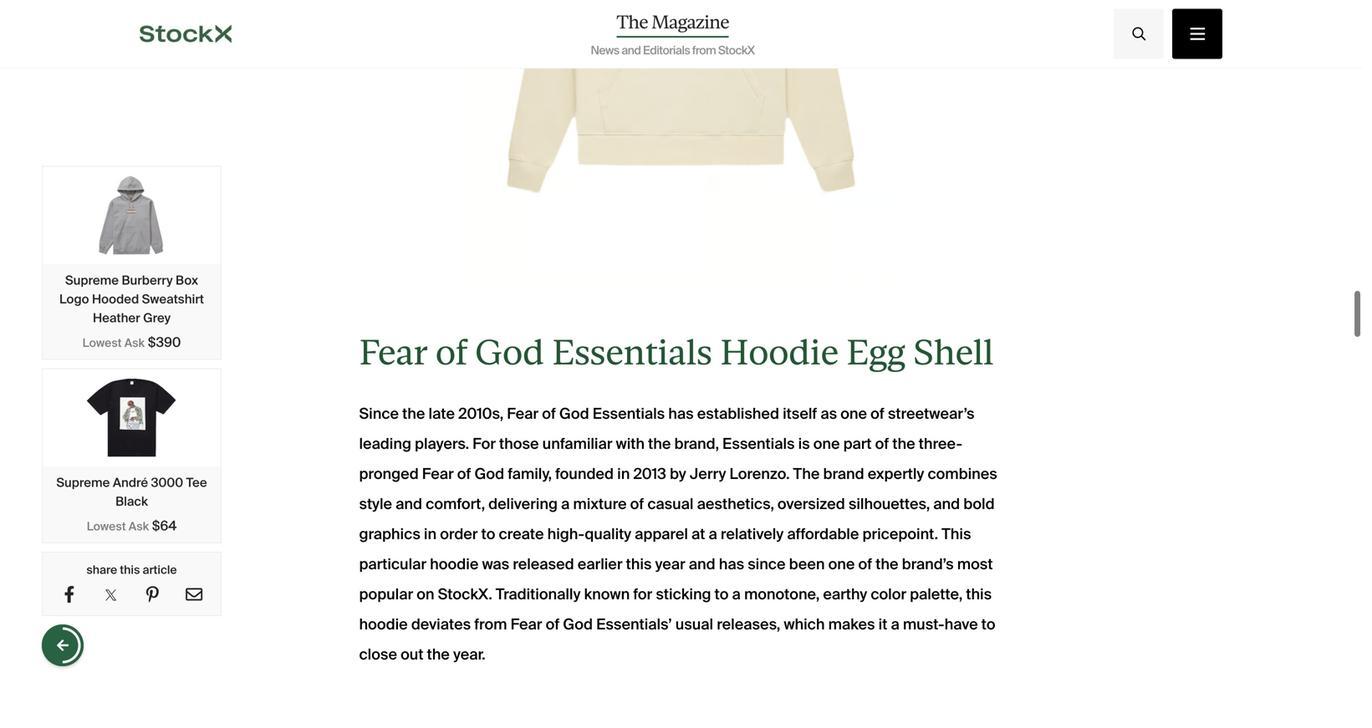 Task type: locate. For each thing, give the bounding box(es) containing it.
lorenzo.
[[730, 464, 790, 484]]

supreme burberry box logo hooded sweatshirt heather grey
[[59, 272, 204, 326]]

bold
[[964, 495, 995, 514]]

to right sticking
[[715, 585, 729, 604]]

0 vertical spatial ask
[[124, 335, 145, 351]]

1 horizontal spatial to
[[715, 585, 729, 604]]

0 vertical spatial one
[[841, 404, 867, 423]]

and right the style
[[396, 495, 422, 514]]

0 horizontal spatial has
[[668, 404, 694, 423]]

to
[[481, 525, 495, 544], [715, 585, 729, 604], [982, 615, 996, 634]]

lowest inside lowest ask $64
[[87, 519, 126, 534]]

in left "2013" in the left of the page
[[617, 464, 630, 484]]

has
[[668, 404, 694, 423], [719, 555, 744, 574]]

$64
[[152, 517, 177, 535]]

this down most
[[966, 585, 992, 604]]

lowest down heather
[[83, 335, 122, 351]]

fear down traditionally
[[511, 615, 542, 634]]

fear of god essentials hoodie egg shell link
[[359, 332, 994, 372]]

in left order
[[424, 525, 437, 544]]

style
[[359, 495, 392, 514]]

1 vertical spatial supreme
[[56, 475, 110, 491]]

traditionally
[[496, 585, 581, 604]]

the
[[617, 11, 648, 33], [793, 464, 820, 484]]

0 horizontal spatial to
[[481, 525, 495, 544]]

supreme left andré
[[56, 475, 110, 491]]

at
[[692, 525, 705, 544]]

0 vertical spatial to
[[481, 525, 495, 544]]

the left late
[[402, 404, 425, 423]]

this right share
[[120, 562, 140, 578]]

news
[[591, 43, 619, 58]]

from inside since the late 2010s, fear of god essentials has established itself as one of streetwear's leading players. for those unfamiliar with the brand, essentials is one part of the three- pronged fear of god family, founded in 2013 by jerry lorenzo. the brand expertly combines style and comfort, delivering a mixture of casual aesthetics, oversized silhouettes, and bold graphics in order to create high-quality apparel at a relatively affordable pricepoint. this particular hoodie was released earlier this year and has since been one of the brand's most popular on stockx. traditionally known for sticking to a monotone, earthy color palette, this hoodie deviates from fear of god essentials' usual releases, which makes it a must-have to close out the year.
[[474, 615, 507, 634]]

must-
[[903, 615, 945, 634]]

of up late
[[436, 332, 467, 372]]

to right have
[[982, 615, 996, 634]]

0 horizontal spatial in
[[424, 525, 437, 544]]

0 vertical spatial lowest
[[83, 335, 122, 351]]

earlier
[[578, 555, 623, 574]]

from up year.
[[474, 615, 507, 634]]

monotone,
[[744, 585, 820, 604]]

relatively
[[721, 525, 784, 544]]

delivering
[[489, 495, 558, 514]]

3000
[[151, 475, 183, 491]]

0 vertical spatial has
[[668, 404, 694, 423]]

fear
[[359, 332, 427, 372], [507, 404, 539, 423], [422, 464, 454, 484], [511, 615, 542, 634]]

the
[[402, 404, 425, 423], [648, 434, 671, 454], [893, 434, 915, 454], [876, 555, 899, 574], [427, 645, 450, 664]]

been
[[789, 555, 825, 574]]

1 vertical spatial lowest
[[87, 519, 126, 534]]

1 vertical spatial in
[[424, 525, 437, 544]]

the inside since the late 2010s, fear of god essentials has established itself as one of streetwear's leading players. for those unfamiliar with the brand, essentials is one part of the three- pronged fear of god family, founded in 2013 by jerry lorenzo. the brand expertly combines style and comfort, delivering a mixture of casual aesthetics, oversized silhouettes, and bold graphics in order to create high-quality apparel at a relatively affordable pricepoint. this particular hoodie was released earlier this year and has since been one of the brand's most popular on stockx. traditionally known for sticking to a monotone, earthy color palette, this hoodie deviates from fear of god essentials' usual releases, which makes it a must-have to close out the year.
[[793, 464, 820, 484]]

the right with
[[648, 434, 671, 454]]

0 vertical spatial in
[[617, 464, 630, 484]]

streetwear's
[[888, 404, 975, 423]]

of up earthy
[[859, 555, 872, 574]]

supreme up logo
[[65, 272, 119, 289]]

ask
[[124, 335, 145, 351], [129, 519, 149, 534]]

was
[[482, 555, 509, 574]]

lowest
[[83, 335, 122, 351], [87, 519, 126, 534]]

0 horizontal spatial the
[[617, 11, 648, 33]]

god
[[475, 332, 544, 372], [559, 404, 589, 423], [475, 464, 504, 484], [563, 615, 593, 634]]

1 vertical spatial has
[[719, 555, 744, 574]]

0 horizontal spatial hoodie
[[359, 615, 408, 634]]

with
[[616, 434, 645, 454]]

in
[[617, 464, 630, 484], [424, 525, 437, 544]]

god down known at the left of page
[[563, 615, 593, 634]]

andré
[[113, 475, 148, 491]]

three-
[[919, 434, 963, 454]]

a up the releases,
[[732, 585, 741, 604]]

1 vertical spatial ask
[[129, 519, 149, 534]]

hoodie down popular
[[359, 615, 408, 634]]

graphics
[[359, 525, 421, 544]]

1 horizontal spatial the
[[793, 464, 820, 484]]

has left since
[[719, 555, 744, 574]]

essentials
[[552, 332, 712, 372], [593, 404, 665, 423], [723, 434, 795, 454]]

of up part
[[871, 404, 885, 423]]

news and editorials from stockx
[[591, 43, 755, 58]]

2 vertical spatial to
[[982, 615, 996, 634]]

god up "2010s,"
[[475, 332, 544, 372]]

0 vertical spatial the
[[617, 11, 648, 33]]

pronged
[[359, 464, 419, 484]]

of
[[436, 332, 467, 372], [542, 404, 556, 423], [871, 404, 885, 423], [875, 434, 889, 454], [457, 464, 471, 484], [630, 495, 644, 514], [859, 555, 872, 574], [546, 615, 560, 634]]

usual
[[676, 615, 713, 634]]

hoodie down order
[[430, 555, 479, 574]]

this up for
[[626, 555, 652, 574]]

a right at
[[709, 525, 717, 544]]

one right as
[[841, 404, 867, 423]]

1 horizontal spatial hoodie
[[430, 555, 479, 574]]

1 vertical spatial to
[[715, 585, 729, 604]]

fear of god essentials hoodie egg shell
[[359, 332, 994, 372]]

1 horizontal spatial in
[[617, 464, 630, 484]]

ask inside the lowest ask $390
[[124, 335, 145, 351]]

lowest for $390
[[83, 335, 122, 351]]

popular
[[359, 585, 413, 604]]

particular
[[359, 555, 427, 574]]

1 horizontal spatial has
[[719, 555, 744, 574]]

high-
[[547, 525, 585, 544]]

the down the is on the right bottom of page
[[793, 464, 820, 484]]

ask left $390
[[124, 335, 145, 351]]

one up earthy
[[828, 555, 855, 574]]

and up this on the right bottom
[[934, 495, 960, 514]]

stockx
[[718, 43, 755, 58]]

the up news
[[617, 11, 648, 33]]

established
[[697, 404, 779, 423]]

0 horizontal spatial from
[[474, 615, 507, 634]]

0 vertical spatial supreme
[[65, 272, 119, 289]]

this
[[626, 555, 652, 574], [120, 562, 140, 578], [966, 585, 992, 604]]

comfort,
[[426, 495, 485, 514]]

released
[[513, 555, 574, 574]]

has up "brand,"
[[668, 404, 694, 423]]

1 vertical spatial from
[[474, 615, 507, 634]]

supreme inside "supreme andré 3000 tee black"
[[56, 475, 110, 491]]

1 vertical spatial one
[[814, 434, 840, 454]]

1 horizontal spatial from
[[692, 43, 716, 58]]

and right news
[[622, 43, 641, 58]]

lowest inside the lowest ask $390
[[83, 335, 122, 351]]

hoodie
[[720, 332, 839, 372]]

since
[[748, 555, 786, 574]]

2 horizontal spatial to
[[982, 615, 996, 634]]

ask inside lowest ask $64
[[129, 519, 149, 534]]

one right the is on the right bottom of page
[[814, 434, 840, 454]]

lowest down black
[[87, 519, 126, 534]]

to right order
[[481, 525, 495, 544]]

hooded
[[92, 291, 139, 307]]

from down magazine
[[692, 43, 716, 58]]

shell
[[913, 332, 994, 372]]

affordable
[[787, 525, 859, 544]]

supreme inside supreme burberry box logo hooded sweatshirt heather grey
[[65, 272, 119, 289]]

1 vertical spatial the
[[793, 464, 820, 484]]

the magazine
[[617, 11, 729, 33]]

lowest ask $390
[[83, 334, 181, 351]]

ask left $64
[[129, 519, 149, 534]]



Task type: describe. For each thing, give the bounding box(es) containing it.
essentials'
[[596, 615, 672, 634]]

ask for $64
[[129, 519, 149, 534]]

is
[[798, 434, 810, 454]]

sweatshirt
[[142, 291, 204, 307]]

out
[[401, 645, 424, 664]]

by
[[670, 464, 686, 484]]

2013
[[633, 464, 666, 484]]

and down at
[[689, 555, 716, 574]]

the up color
[[876, 555, 899, 574]]

for
[[633, 585, 653, 604]]

year
[[655, 555, 686, 574]]

0 vertical spatial hoodie
[[430, 555, 479, 574]]

it
[[879, 615, 888, 634]]

brand's
[[902, 555, 954, 574]]

lowest ask $64
[[87, 517, 177, 535]]

Search for articles, series, etc. text field
[[1114, 9, 1164, 59]]

on
[[417, 585, 434, 604]]

ask for $390
[[124, 335, 145, 351]]

for
[[473, 434, 496, 454]]

jerry
[[690, 464, 726, 484]]

leading
[[359, 434, 411, 454]]

combines
[[928, 464, 998, 484]]

close
[[359, 645, 397, 664]]

sticking
[[656, 585, 711, 604]]

2 vertical spatial essentials
[[723, 434, 795, 454]]

article
[[143, 562, 177, 578]]

$390
[[148, 334, 181, 351]]

fear down players.
[[422, 464, 454, 484]]

quality
[[585, 525, 631, 544]]

2 horizontal spatial this
[[966, 585, 992, 604]]

order
[[440, 525, 478, 544]]

1 vertical spatial hoodie
[[359, 615, 408, 634]]

0 horizontal spatial this
[[120, 562, 140, 578]]

editorials
[[643, 43, 690, 58]]

apparel
[[635, 525, 688, 544]]

fear up those
[[507, 404, 539, 423]]

this
[[942, 525, 971, 544]]

earthy
[[823, 585, 867, 604]]

a up high-
[[561, 495, 570, 514]]

of right part
[[875, 434, 889, 454]]

makes
[[828, 615, 875, 634]]

year.
[[453, 645, 486, 664]]

silhouettes,
[[849, 495, 930, 514]]

aesthetics,
[[697, 495, 774, 514]]

of up unfamiliar
[[542, 404, 556, 423]]

brand,
[[675, 434, 719, 454]]

of down traditionally
[[546, 615, 560, 634]]

box
[[176, 272, 198, 289]]

as
[[821, 404, 837, 423]]

mixture
[[573, 495, 627, 514]]

2 vertical spatial one
[[828, 555, 855, 574]]

supreme for $390
[[65, 272, 119, 289]]

part
[[844, 434, 872, 454]]

supreme for $64
[[56, 475, 110, 491]]

1 vertical spatial essentials
[[593, 404, 665, 423]]

color
[[871, 585, 907, 604]]

known
[[584, 585, 630, 604]]

founded
[[555, 464, 614, 484]]

burberry
[[122, 272, 173, 289]]

0 vertical spatial essentials
[[552, 332, 712, 372]]

supreme andré 3000 tee black
[[56, 475, 207, 510]]

heather
[[93, 310, 140, 326]]

a right the it
[[891, 615, 900, 634]]

itself
[[783, 404, 817, 423]]

which
[[784, 615, 825, 634]]

the up expertly
[[893, 434, 915, 454]]

the right out
[[427, 645, 450, 664]]

have
[[945, 615, 978, 634]]

late
[[429, 404, 455, 423]]

casual
[[648, 495, 694, 514]]

god up unfamiliar
[[559, 404, 589, 423]]

pricepoint.
[[863, 525, 938, 544]]

fear up since
[[359, 332, 427, 372]]

tee
[[186, 475, 207, 491]]

most
[[957, 555, 993, 574]]

grey
[[143, 310, 171, 326]]

oversized
[[778, 495, 845, 514]]

black
[[115, 493, 148, 510]]

share this article
[[86, 562, 177, 578]]

0 vertical spatial from
[[692, 43, 716, 58]]

brand
[[823, 464, 864, 484]]

lowest for $64
[[87, 519, 126, 534]]

family,
[[508, 464, 552, 484]]

releases,
[[717, 615, 780, 634]]

unfamiliar
[[543, 434, 613, 454]]

since
[[359, 404, 399, 423]]

players.
[[415, 434, 469, 454]]

create
[[499, 525, 544, 544]]

god down for on the bottom left
[[475, 464, 504, 484]]

logo
[[59, 291, 89, 307]]

share
[[86, 562, 117, 578]]

of up comfort,
[[457, 464, 471, 484]]

those
[[499, 434, 539, 454]]

of down "2013" in the left of the page
[[630, 495, 644, 514]]

deviates
[[411, 615, 471, 634]]

1 horizontal spatial this
[[626, 555, 652, 574]]

expertly
[[868, 464, 924, 484]]

stockx.
[[438, 585, 492, 604]]

2010s,
[[458, 404, 504, 423]]



Task type: vqa. For each thing, say whether or not it's contained in the screenshot.
Accessories link
no



